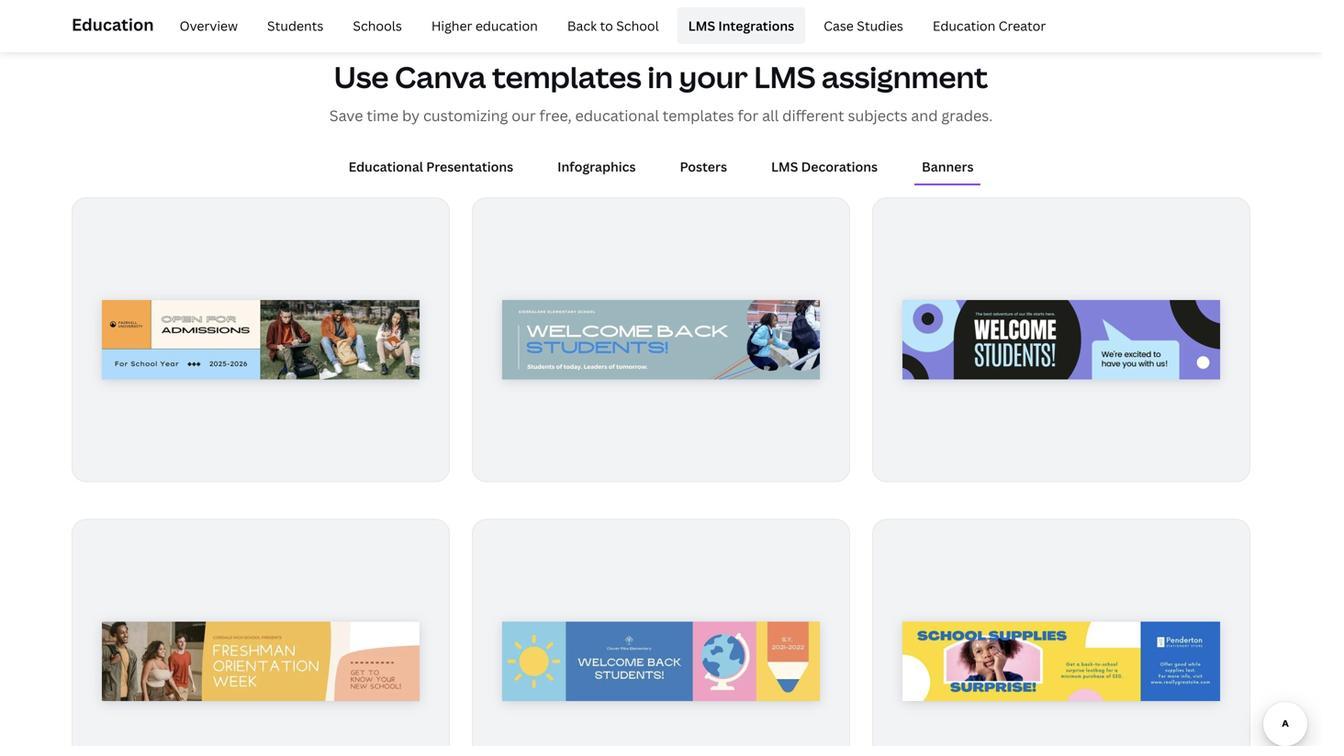 Task type: vqa. For each thing, say whether or not it's contained in the screenshot.
"education" in the top of the page
yes



Task type: locate. For each thing, give the bounding box(es) containing it.
1 vertical spatial lms
[[754, 57, 816, 97]]

by
[[402, 105, 420, 125]]

presentations
[[426, 158, 514, 175]]

1 horizontal spatial education
[[933, 17, 996, 34]]

templates
[[492, 57, 642, 97], [663, 105, 734, 125]]

lms down all
[[771, 158, 799, 175]]

all
[[762, 105, 779, 125]]

lms for lms decorations
[[771, 158, 799, 175]]

schools link
[[342, 7, 413, 44]]

canva
[[395, 57, 486, 97]]

lms
[[689, 17, 716, 34], [754, 57, 816, 97], [771, 158, 799, 175]]

save
[[330, 105, 363, 125]]

0 vertical spatial templates
[[492, 57, 642, 97]]

lms decorations
[[771, 158, 878, 175]]

banners button
[[915, 149, 981, 183]]

education
[[72, 13, 154, 36], [933, 17, 996, 34]]

education inside education creator link
[[933, 17, 996, 34]]

case studies link
[[813, 7, 915, 44]]

orange and peach organic and handcrafted welcome messages and announcements high school back to school banner image
[[102, 622, 420, 702]]

2 vertical spatial lms
[[771, 158, 799, 175]]

students
[[267, 17, 324, 34]]

overview
[[180, 17, 238, 34]]

integrations
[[719, 17, 795, 34]]

education
[[476, 17, 538, 34]]

back to school
[[567, 17, 659, 34]]

higher education link
[[421, 7, 549, 44]]

lms inside button
[[771, 158, 799, 175]]

lms up all
[[754, 57, 816, 97]]

subjects
[[848, 105, 908, 125]]

educational
[[349, 158, 423, 175]]

lms integrations link
[[678, 7, 806, 44]]

colorful illustration colour pop welcome messages and announcement elementary back to school banner image
[[502, 622, 820, 702]]

lms inside menu bar
[[689, 17, 716, 34]]

grades.
[[942, 105, 993, 125]]

lms up your
[[689, 17, 716, 34]]

education creator
[[933, 17, 1046, 34]]

education for education
[[72, 13, 154, 36]]

education for education creator
[[933, 17, 996, 34]]

higher education
[[432, 17, 538, 34]]

templates up free,
[[492, 57, 642, 97]]

to
[[600, 17, 613, 34]]

0 vertical spatial lms
[[689, 17, 716, 34]]

schools
[[353, 17, 402, 34]]

0 horizontal spatial templates
[[492, 57, 642, 97]]

different
[[783, 105, 845, 125]]

templates down your
[[663, 105, 734, 125]]

banners
[[922, 158, 974, 175]]

decorations
[[802, 158, 878, 175]]

and
[[911, 105, 938, 125]]

educational presentations
[[349, 158, 514, 175]]

our
[[512, 105, 536, 125]]

educational presentations button
[[341, 149, 521, 183]]

infographics
[[558, 158, 636, 175]]

students link
[[256, 7, 335, 44]]

0 horizontal spatial education
[[72, 13, 154, 36]]

menu bar
[[161, 7, 1057, 44]]

infographics button
[[550, 149, 643, 183]]

time
[[367, 105, 399, 125]]

education creator link
[[922, 7, 1057, 44]]

1 horizontal spatial templates
[[663, 105, 734, 125]]



Task type: describe. For each thing, give the bounding box(es) containing it.
yellow blue and pink colour pop sales and promos business and retail back to school banner image
[[903, 622, 1221, 702]]

menu bar containing overview
[[161, 7, 1057, 44]]

use
[[334, 57, 389, 97]]

1 vertical spatial templates
[[663, 105, 734, 125]]

use canva templates in your lms assignment save time by customizing our free, educational templates for all different subjects and grades.
[[330, 57, 993, 125]]

posters
[[680, 158, 727, 175]]

back to school link
[[556, 7, 670, 44]]

lms for lms integrations
[[689, 17, 716, 34]]

orange and blue colour pop announcements university back to school banner image
[[102, 300, 420, 380]]

educational
[[575, 105, 659, 125]]

higher
[[432, 17, 473, 34]]

case
[[824, 17, 854, 34]]

lms decorations button
[[764, 149, 885, 183]]

case studies
[[824, 17, 904, 34]]

banner image
[[788, 0, 1251, 12]]

lms integrations
[[689, 17, 795, 34]]

assignment
[[822, 57, 989, 97]]

school
[[617, 17, 659, 34]]

posters button
[[673, 149, 735, 183]]

for
[[738, 105, 759, 125]]

studies
[[857, 17, 904, 34]]

in
[[648, 57, 673, 97]]

free,
[[540, 105, 572, 125]]

customizing
[[423, 105, 508, 125]]

creator
[[999, 17, 1046, 34]]

blue clean graphic welcome message elementary back to school banner image
[[502, 300, 820, 380]]

back
[[567, 17, 597, 34]]

purple blue and black clean graphic welcome message high school back to school banner image
[[903, 300, 1221, 380]]

overview link
[[169, 7, 249, 44]]

your
[[679, 57, 748, 97]]

lms inside use canva templates in your lms assignment save time by customizing our free, educational templates for all different subjects and grades.
[[754, 57, 816, 97]]



